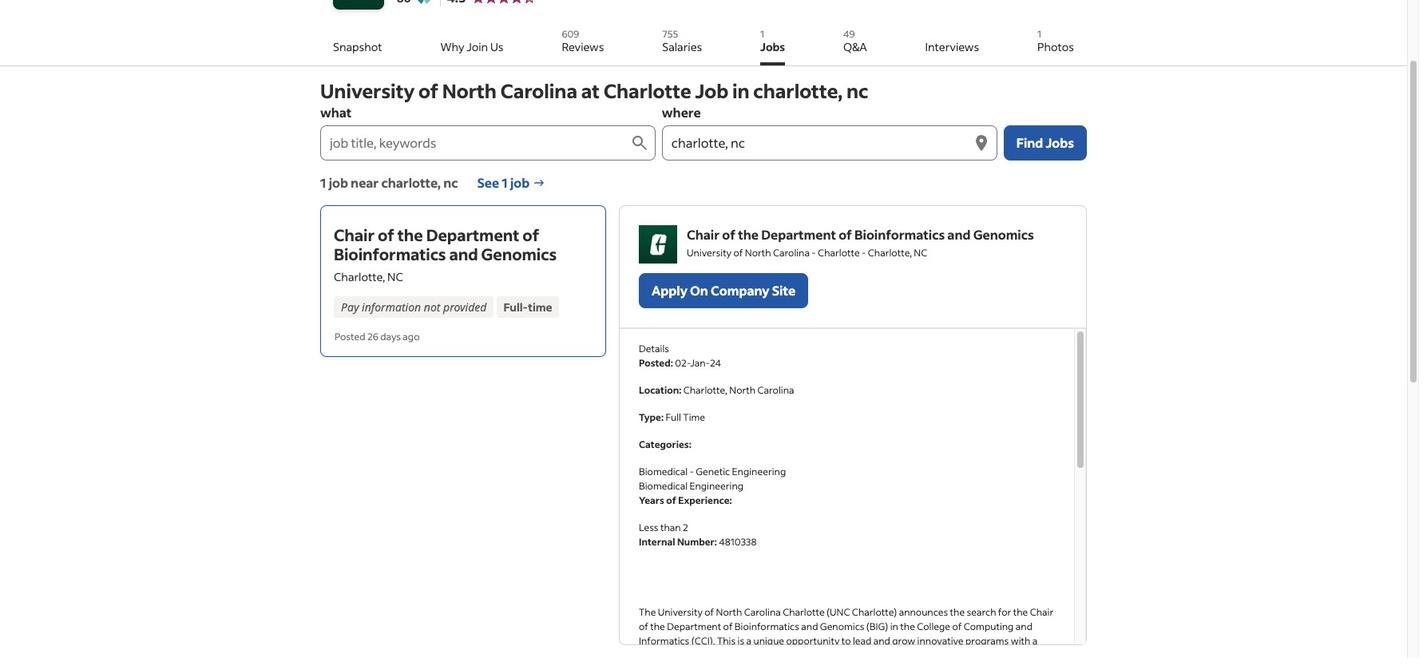 Task type: vqa. For each thing, say whether or not it's contained in the screenshot.
Posted:
yes



Task type: describe. For each thing, give the bounding box(es) containing it.
see 1 job
[[477, 174, 530, 191]]

pay information not provided
[[341, 300, 487, 315]]

at
[[581, 78, 600, 103]]

bioinformatics inside the university of north carolina charlotte (unc charlotte) announces the search for the chair of the department of bioinformatics and genomics (big) in the college of computing and informatics (cci). this is a unique opportunity to lead and grow innovative programs with a mission to turn biological data into knowledge for the benefit of humanity. this is a 12-mon
[[735, 621, 800, 633]]

why
[[441, 39, 465, 54]]

internal number: 4810338
[[639, 536, 757, 548]]

humanity.
[[921, 650, 965, 658]]

apply on company site
[[652, 282, 796, 299]]

genomics for chair of the department of bioinformatics and genomics university of north carolina - charlotte - charlotte, nc
[[974, 226, 1034, 243]]

where field
[[662, 125, 972, 161]]

chair of the department of bioinformatics and genomics charlotte, nc
[[334, 224, 557, 284]]

755 salaries
[[663, 28, 702, 54]]

see 1 job link
[[477, 173, 546, 193]]

4810338
[[719, 536, 757, 548]]

university inside chair of the department of bioinformatics and genomics university of north carolina - charlotte - charlotte, nc
[[687, 247, 732, 259]]

609 reviews
[[562, 28, 604, 54]]

why join us link
[[441, 22, 504, 66]]

data
[[752, 650, 772, 658]]

grow
[[893, 635, 916, 647]]

biological
[[707, 650, 750, 658]]

1 job near charlotte, nc
[[320, 174, 458, 191]]

innovative
[[918, 635, 964, 647]]

not
[[424, 300, 441, 315]]

the university of north carolina charlotte (unc charlotte) announces the search for the chair of the department of bioinformatics and genomics (big) in the college of computing and informatics (cci). this is a unique opportunity to lead and grow innovative programs with a mission to turn biological data into knowledge for the benefit of humanity. this is a 12-mon
[[639, 606, 1054, 658]]

university inside the university of north carolina charlotte (unc charlotte) announces the search for the chair of the department of bioinformatics and genomics (big) in the college of computing and informatics (cci). this is a unique opportunity to lead and grow innovative programs with a mission to turn biological data into knowledge for the benefit of humanity. this is a 12-mon
[[658, 606, 703, 618]]

location: charlotte, north carolina
[[639, 384, 795, 396]]

jan-
[[690, 357, 710, 369]]

find jobs
[[1017, 134, 1075, 151]]

2 horizontal spatial a
[[1033, 635, 1038, 647]]

1 vertical spatial engineering
[[690, 480, 744, 492]]

near
[[351, 174, 379, 191]]

mission
[[639, 650, 673, 658]]

charlotte, inside chair of the department of bioinformatics and genomics university of north carolina - charlotte - charlotte, nc
[[868, 247, 912, 259]]

chair of the department of bioinformatics and genomics button
[[334, 224, 557, 264]]

department for chair of the department of bioinformatics and genomics charlotte, nc
[[426, 224, 520, 245]]

department inside the university of north carolina charlotte (unc charlotte) announces the search for the chair of the department of bioinformatics and genomics (big) in the college of computing and informatics (cci). this is a unique opportunity to lead and grow innovative programs with a mission to turn biological data into knowledge for the benefit of humanity. this is a 12-mon
[[667, 621, 722, 633]]

see
[[477, 174, 499, 191]]

2 biomedical from the top
[[639, 480, 688, 492]]

interviews link
[[926, 22, 980, 66]]

north inside chair of the department of bioinformatics and genomics university of north carolina - charlotte - charlotte, nc
[[745, 247, 771, 259]]

q&a
[[844, 39, 867, 54]]

less
[[639, 522, 659, 534]]

unique
[[754, 635, 785, 647]]

benefit
[[876, 650, 908, 658]]

into
[[774, 650, 791, 658]]

the
[[639, 606, 656, 618]]

12-
[[1003, 650, 1017, 658]]

1 horizontal spatial to
[[842, 635, 851, 647]]

site
[[772, 282, 796, 299]]

0 horizontal spatial nc
[[444, 174, 458, 191]]

chair for chair of the department of bioinformatics and genomics university of north carolina - charlotte - charlotte, nc
[[687, 226, 720, 243]]

1 horizontal spatial this
[[967, 650, 986, 658]]

categories:
[[639, 439, 692, 451]]

1 biomedical from the top
[[639, 466, 688, 478]]

- inside biomedical - genetic engineering biomedical engineering years of experience:
[[690, 466, 694, 478]]

type: full time
[[639, 411, 705, 423]]

49 q&a
[[844, 28, 867, 54]]

job
[[695, 78, 729, 103]]

0 vertical spatial nc
[[847, 78, 869, 103]]

internal
[[639, 536, 675, 548]]

photos
[[1038, 39, 1074, 54]]

2 horizontal spatial -
[[862, 247, 866, 259]]

2 job from the left
[[510, 174, 530, 191]]

turn
[[686, 650, 705, 658]]

job detail region
[[619, 205, 1087, 658]]

0 vertical spatial charlotte,
[[754, 78, 843, 103]]

full
[[666, 411, 681, 423]]

knowledge
[[793, 650, 842, 658]]

bioinformatics for chair of the department of bioinformatics and genomics charlotte, nc
[[334, 244, 446, 264]]

where
[[662, 104, 701, 121]]

the inside chair of the department of bioinformatics and genomics university of north carolina - charlotte - charlotte, nc
[[738, 226, 759, 243]]

chair inside the university of north carolina charlotte (unc charlotte) announces the search for the chair of the department of bioinformatics and genomics (big) in the college of computing and informatics (cci). this is a unique opportunity to lead and grow innovative programs with a mission to turn biological data into knowledge for the benefit of humanity. this is a 12-mon
[[1030, 606, 1054, 618]]

the up informatics
[[651, 621, 665, 633]]

us
[[490, 39, 504, 54]]

1 horizontal spatial a
[[996, 650, 1002, 658]]

24
[[710, 357, 721, 369]]

26
[[367, 331, 379, 343]]

posted
[[335, 331, 366, 343]]

0 horizontal spatial a
[[747, 635, 752, 647]]

1 for 1 photos
[[1038, 28, 1042, 40]]

time
[[683, 411, 705, 423]]

announces
[[899, 606, 948, 618]]

0 horizontal spatial for
[[844, 650, 858, 658]]

years
[[639, 495, 665, 507]]

work wellbeing logo image
[[418, 0, 430, 4]]

(unc
[[827, 606, 850, 618]]

company
[[711, 282, 770, 299]]

full-
[[504, 300, 528, 315]]

type:
[[639, 411, 664, 423]]

experience:
[[678, 495, 732, 507]]

0 vertical spatial in
[[733, 78, 750, 103]]

the inside chair of the department of bioinformatics and genomics charlotte, nc
[[398, 224, 423, 245]]

ago
[[403, 331, 420, 343]]

what field
[[320, 125, 630, 161]]

information
[[362, 300, 421, 315]]

755
[[663, 28, 679, 40]]



Task type: locate. For each thing, give the bounding box(es) containing it.
find
[[1017, 134, 1044, 151]]

1 horizontal spatial genomics
[[820, 621, 865, 633]]

to left turn
[[675, 650, 684, 658]]

1 horizontal spatial for
[[999, 606, 1012, 618]]

0 vertical spatial charlotte,
[[868, 247, 912, 259]]

apply
[[652, 282, 688, 299]]

job right see
[[510, 174, 530, 191]]

what
[[320, 104, 352, 121]]

department up (cci).
[[667, 621, 722, 633]]

1 vertical spatial genomics
[[481, 244, 557, 264]]

0 horizontal spatial nc
[[388, 269, 403, 284]]

and inside chair of the department of bioinformatics and genomics university of north carolina - charlotte - charlotte, nc
[[948, 226, 971, 243]]

in inside the university of north carolina charlotte (unc charlotte) announces the search for the chair of the department of bioinformatics and genomics (big) in the college of computing and informatics (cci). this is a unique opportunity to lead and grow innovative programs with a mission to turn biological data into knowledge for the benefit of humanity. this is a 12-mon
[[891, 621, 899, 633]]

and
[[948, 226, 971, 243], [449, 244, 478, 264], [802, 621, 818, 633], [1016, 621, 1033, 633], [874, 635, 891, 647]]

job left near
[[329, 174, 348, 191]]

1 vertical spatial university
[[687, 247, 732, 259]]

of
[[419, 78, 439, 103], [378, 224, 395, 245], [523, 224, 539, 245], [722, 226, 736, 243], [839, 226, 852, 243], [734, 247, 743, 259], [666, 495, 677, 507], [705, 606, 714, 618], [639, 621, 649, 633], [723, 621, 733, 633], [953, 621, 962, 633], [910, 650, 920, 658]]

2 horizontal spatial genomics
[[974, 226, 1034, 243]]

snapshot
[[333, 39, 382, 54]]

the
[[398, 224, 423, 245], [738, 226, 759, 243], [950, 606, 965, 618], [1014, 606, 1028, 618], [651, 621, 665, 633], [901, 621, 915, 633], [859, 650, 874, 658]]

a left unique
[[747, 635, 752, 647]]

2
[[683, 522, 689, 534]]

this up the biological
[[717, 635, 736, 647]]

the down lead
[[859, 650, 874, 658]]

on
[[690, 282, 709, 299]]

0 horizontal spatial bioinformatics
[[334, 244, 446, 264]]

for
[[999, 606, 1012, 618], [844, 650, 858, 658]]

1
[[761, 28, 765, 40], [1038, 28, 1042, 40], [320, 174, 326, 191], [502, 174, 508, 191]]

1 vertical spatial charlotte
[[818, 247, 860, 259]]

0 horizontal spatial -
[[690, 466, 694, 478]]

less than 2
[[639, 522, 689, 534]]

department for chair of the department of bioinformatics and genomics university of north carolina - charlotte - charlotte, nc
[[761, 226, 836, 243]]

with
[[1011, 635, 1031, 647]]

chair of the department of bioinformatics and genomics university of north carolina - charlotte - charlotte, nc
[[687, 226, 1034, 259]]

charlotte,
[[868, 247, 912, 259], [334, 269, 385, 284], [684, 384, 728, 396]]

to left lead
[[842, 635, 851, 647]]

2 horizontal spatial bioinformatics
[[855, 226, 945, 243]]

49
[[844, 28, 855, 40]]

0 vertical spatial engineering
[[732, 466, 786, 478]]

1 vertical spatial is
[[988, 650, 994, 658]]

university up on
[[687, 247, 732, 259]]

1 horizontal spatial charlotte,
[[684, 384, 728, 396]]

0 horizontal spatial is
[[738, 635, 745, 647]]

2 horizontal spatial chair
[[1030, 606, 1054, 618]]

2 vertical spatial charlotte,
[[684, 384, 728, 396]]

university of north carolina at charlotte job in charlotte, nc
[[320, 78, 869, 103]]

bioinformatics
[[855, 226, 945, 243], [334, 244, 446, 264], [735, 621, 800, 633]]

1 vertical spatial jobs
[[1046, 134, 1075, 151]]

2 horizontal spatial department
[[761, 226, 836, 243]]

1 vertical spatial nc
[[388, 269, 403, 284]]

0 vertical spatial this
[[717, 635, 736, 647]]

north
[[442, 78, 497, 103], [745, 247, 771, 259], [730, 384, 756, 396], [716, 606, 742, 618]]

interviews
[[926, 39, 980, 54]]

university right the
[[658, 606, 703, 618]]

1 horizontal spatial job
[[510, 174, 530, 191]]

jobs
[[761, 39, 785, 54], [1046, 134, 1075, 151]]

full-time
[[504, 300, 553, 315]]

1 for 1 job near charlotte, nc
[[320, 174, 326, 191]]

1 vertical spatial in
[[891, 621, 899, 633]]

time
[[528, 300, 553, 315]]

nc inside chair of the department of bioinformatics and genomics charlotte, nc
[[388, 269, 403, 284]]

0 horizontal spatial to
[[675, 650, 684, 658]]

0 vertical spatial genomics
[[974, 226, 1034, 243]]

charlotte, up the where field
[[754, 78, 843, 103]]

than
[[661, 522, 681, 534]]

0 horizontal spatial job
[[329, 174, 348, 191]]

1 vertical spatial charlotte,
[[381, 174, 441, 191]]

609
[[562, 28, 580, 40]]

0 vertical spatial is
[[738, 635, 745, 647]]

provided
[[443, 300, 487, 315]]

0 vertical spatial charlotte
[[604, 78, 692, 103]]

the left "search"
[[950, 606, 965, 618]]

1 horizontal spatial in
[[891, 621, 899, 633]]

1 inside 1 photos
[[1038, 28, 1042, 40]]

charlotte for job
[[604, 78, 692, 103]]

opportunity
[[787, 635, 840, 647]]

charlotte, right near
[[381, 174, 441, 191]]

carolina
[[501, 78, 578, 103], [773, 247, 810, 259], [758, 384, 795, 396], [744, 606, 781, 618]]

the up company
[[738, 226, 759, 243]]

1 horizontal spatial nc
[[914, 247, 928, 259]]

1 horizontal spatial nc
[[847, 78, 869, 103]]

details
[[639, 343, 669, 355]]

1 horizontal spatial charlotte,
[[754, 78, 843, 103]]

nc down q&a at the top right
[[847, 78, 869, 103]]

nc inside chair of the department of bioinformatics and genomics university of north carolina - charlotte - charlotte, nc
[[914, 247, 928, 259]]

0 vertical spatial nc
[[914, 247, 928, 259]]

carolina inside chair of the department of bioinformatics and genomics university of north carolina - charlotte - charlotte, nc
[[773, 247, 810, 259]]

department down see
[[426, 224, 520, 245]]

north inside the university of north carolina charlotte (unc charlotte) announces the search for the chair of the department of bioinformatics and genomics (big) in the college of computing and informatics (cci). this is a unique opportunity to lead and grow innovative programs with a mission to turn biological data into knowledge for the benefit of humanity. this is a 12-mon
[[716, 606, 742, 618]]

this down programs
[[967, 650, 986, 658]]

for down lead
[[844, 650, 858, 658]]

0 horizontal spatial genomics
[[481, 244, 557, 264]]

0 horizontal spatial jobs
[[761, 39, 785, 54]]

charlotte inside chair of the department of bioinformatics and genomics university of north carolina - charlotte - charlotte, nc
[[818, 247, 860, 259]]

nc left see
[[444, 174, 458, 191]]

biomedical down categories:
[[639, 466, 688, 478]]

is down programs
[[988, 650, 994, 658]]

1 for 1 jobs
[[761, 28, 765, 40]]

in right job
[[733, 78, 750, 103]]

0 vertical spatial bioinformatics
[[855, 226, 945, 243]]

0 vertical spatial jobs
[[761, 39, 785, 54]]

university up what at top
[[320, 78, 415, 103]]

a right the with
[[1033, 635, 1038, 647]]

charlotte for (unc
[[783, 606, 825, 618]]

bioinformatics inside chair of the department of bioinformatics and genomics charlotte, nc
[[334, 244, 446, 264]]

0 vertical spatial to
[[842, 635, 851, 647]]

genomics inside chair of the department of bioinformatics and genomics charlotte, nc
[[481, 244, 557, 264]]

0 horizontal spatial charlotte,
[[381, 174, 441, 191]]

1 vertical spatial this
[[967, 650, 986, 658]]

job
[[329, 174, 348, 191], [510, 174, 530, 191]]

0 horizontal spatial in
[[733, 78, 750, 103]]

in right (big) at the bottom of page
[[891, 621, 899, 633]]

1 vertical spatial to
[[675, 650, 684, 658]]

the up grow
[[901, 621, 915, 633]]

posted 26 days ago
[[335, 331, 420, 343]]

salaries
[[663, 39, 702, 54]]

find jobs button
[[1004, 125, 1087, 161]]

charlotte
[[604, 78, 692, 103], [818, 247, 860, 259], [783, 606, 825, 618]]

chair up the with
[[1030, 606, 1054, 618]]

charlotte)
[[852, 606, 897, 618]]

genomics for chair of the department of bioinformatics and genomics charlotte, nc
[[481, 244, 557, 264]]

1 horizontal spatial chair
[[687, 226, 720, 243]]

of inside biomedical - genetic engineering biomedical engineering years of experience:
[[666, 495, 677, 507]]

department inside chair of the department of bioinformatics and genomics university of north carolina - charlotte - charlotte, nc
[[761, 226, 836, 243]]

1 vertical spatial biomedical
[[639, 480, 688, 492]]

department up site
[[761, 226, 836, 243]]

engineering down genetic
[[690, 480, 744, 492]]

1 vertical spatial bioinformatics
[[334, 244, 446, 264]]

pay
[[341, 300, 359, 315]]

for up computing
[[999, 606, 1012, 618]]

0 vertical spatial university
[[320, 78, 415, 103]]

engineering right genetic
[[732, 466, 786, 478]]

jobs for 1
[[761, 39, 785, 54]]

0 horizontal spatial charlotte,
[[334, 269, 385, 284]]

bioinformatics for chair of the department of bioinformatics and genomics university of north carolina - charlotte - charlotte, nc
[[855, 226, 945, 243]]

days
[[380, 331, 401, 343]]

nc
[[847, 78, 869, 103], [444, 174, 458, 191]]

nc
[[914, 247, 928, 259], [388, 269, 403, 284]]

chair
[[334, 224, 375, 245], [687, 226, 720, 243], [1030, 606, 1054, 618]]

lead
[[853, 635, 872, 647]]

1 horizontal spatial -
[[812, 247, 816, 259]]

1 jobs
[[761, 28, 785, 54]]

chair inside chair of the department of bioinformatics and genomics charlotte, nc
[[334, 224, 375, 245]]

2 horizontal spatial charlotte,
[[868, 247, 912, 259]]

1 horizontal spatial is
[[988, 650, 994, 658]]

apply on company site link
[[639, 273, 809, 308]]

1 horizontal spatial department
[[667, 621, 722, 633]]

college
[[917, 621, 951, 633]]

genomics inside chair of the department of bioinformatics and genomics university of north carolina - charlotte - charlotte, nc
[[974, 226, 1034, 243]]

chair down near
[[334, 224, 375, 245]]

jobs right find
[[1046, 134, 1075, 151]]

1 horizontal spatial jobs
[[1046, 134, 1075, 151]]

0 vertical spatial biomedical
[[639, 466, 688, 478]]

2 vertical spatial bioinformatics
[[735, 621, 800, 633]]

1 horizontal spatial bioinformatics
[[735, 621, 800, 633]]

reviews
[[562, 39, 604, 54]]

2 vertical spatial genomics
[[820, 621, 865, 633]]

2 vertical spatial charlotte
[[783, 606, 825, 618]]

(cci).
[[692, 635, 715, 647]]

1 job from the left
[[329, 174, 348, 191]]

join
[[467, 39, 488, 54]]

and inside chair of the department of bioinformatics and genomics charlotte, nc
[[449, 244, 478, 264]]

search
[[967, 606, 997, 618]]

snapshot link
[[333, 22, 382, 66]]

a left "12-"
[[996, 650, 1002, 658]]

02-
[[675, 357, 690, 369]]

genetic
[[696, 466, 730, 478]]

carolina inside the university of north carolina charlotte (unc charlotte) announces the search for the chair of the department of bioinformatics and genomics (big) in the college of computing and informatics (cci). this is a unique opportunity to lead and grow innovative programs with a mission to turn biological data into knowledge for the benefit of humanity. this is a 12-mon
[[744, 606, 781, 618]]

2 vertical spatial university
[[658, 606, 703, 618]]

is
[[738, 635, 745, 647], [988, 650, 994, 658]]

genomics
[[974, 226, 1034, 243], [481, 244, 557, 264], [820, 621, 865, 633]]

jobs left 49 in the right top of the page
[[761, 39, 785, 54]]

charlotte, inside chair of the department of bioinformatics and genomics charlotte, nc
[[334, 269, 385, 284]]

biomedical - genetic engineering biomedical engineering years of experience:
[[639, 466, 786, 507]]

programs
[[966, 635, 1009, 647]]

posted:
[[639, 357, 673, 369]]

chair inside chair of the department of bioinformatics and genomics university of north carolina - charlotte - charlotte, nc
[[687, 226, 720, 243]]

informatics
[[639, 635, 690, 647]]

jobs for find
[[1046, 134, 1075, 151]]

bioinformatics inside chair of the department of bioinformatics and genomics university of north carolina - charlotte - charlotte, nc
[[855, 226, 945, 243]]

biomedical up years
[[639, 480, 688, 492]]

genomics inside the university of north carolina charlotte (unc charlotte) announces the search for the chair of the department of bioinformatics and genomics (big) in the college of computing and informatics (cci). this is a unique opportunity to lead and grow innovative programs with a mission to turn biological data into knowledge for the benefit of humanity. this is a 12-mon
[[820, 621, 865, 633]]

why join us
[[441, 39, 504, 54]]

1 photos
[[1038, 28, 1074, 54]]

1 inside 1 jobs
[[761, 28, 765, 40]]

details posted: 02-jan-24
[[639, 343, 721, 369]]

1 vertical spatial nc
[[444, 174, 458, 191]]

0 horizontal spatial department
[[426, 224, 520, 245]]

number:
[[677, 536, 717, 548]]

0 vertical spatial for
[[999, 606, 1012, 618]]

chair up on
[[687, 226, 720, 243]]

the up the with
[[1014, 606, 1028, 618]]

(big)
[[867, 621, 889, 633]]

0 horizontal spatial this
[[717, 635, 736, 647]]

department inside chair of the department of bioinformatics and genomics charlotte, nc
[[426, 224, 520, 245]]

the down 1 job near charlotte, nc
[[398, 224, 423, 245]]

jobs inside button
[[1046, 134, 1075, 151]]

0 horizontal spatial chair
[[334, 224, 375, 245]]

1 vertical spatial for
[[844, 650, 858, 658]]

charlotte,
[[754, 78, 843, 103], [381, 174, 441, 191]]

chair for chair of the department of bioinformatics and genomics charlotte, nc
[[334, 224, 375, 245]]

1 vertical spatial charlotte,
[[334, 269, 385, 284]]

a
[[747, 635, 752, 647], [1033, 635, 1038, 647], [996, 650, 1002, 658]]

this
[[717, 635, 736, 647], [967, 650, 986, 658]]

charlotte inside the university of north carolina charlotte (unc charlotte) announces the search for the chair of the department of bioinformatics and genomics (big) in the college of computing and informatics (cci). this is a unique opportunity to lead and grow innovative programs with a mission to turn biological data into knowledge for the benefit of humanity. this is a 12-mon
[[783, 606, 825, 618]]

is up the biological
[[738, 635, 745, 647]]



